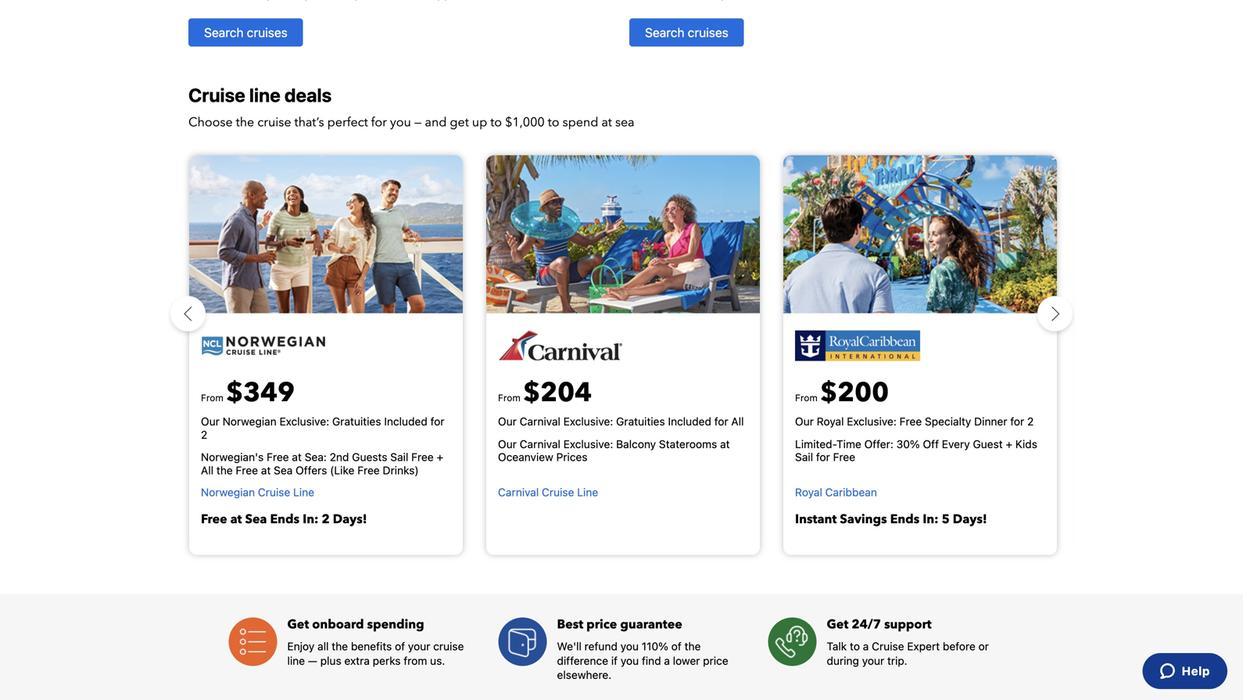 Task type: vqa. For each thing, say whether or not it's contained in the screenshot.


Task type: locate. For each thing, give the bounding box(es) containing it.
1 horizontal spatial to
[[548, 114, 560, 131]]

caribbean
[[826, 486, 878, 499]]

at left sea
[[602, 114, 612, 131]]

line inside norwegian cruise line link
[[293, 486, 315, 499]]

1 vertical spatial carnival
[[520, 438, 561, 450]]

our for our norwegian exclusive: gratuities included for 2
[[201, 415, 220, 428]]

norwegian down norwegian's
[[201, 486, 255, 499]]

time
[[837, 438, 862, 450]]

your inside get 24/7 support talk to a cruise expert before or during your trip.
[[863, 654, 885, 667]]

to left spend
[[548, 114, 560, 131]]

during
[[827, 654, 860, 667]]

+ left kids
[[1006, 438, 1013, 450]]

royal caribbean link
[[796, 486, 1046, 503]]

search cruises
[[204, 25, 288, 40], [645, 25, 729, 40]]

for inside limited-time offer: 30% off every guest + kids sail for free
[[817, 451, 831, 464]]

our for our carnival exclusive: gratuities included for all
[[498, 415, 517, 428]]

0 horizontal spatial gratuities
[[332, 415, 381, 428]]

0 horizontal spatial +
[[437, 451, 444, 464]]

1 $ from the left
[[226, 375, 243, 411]]

get
[[288, 616, 309, 633], [827, 616, 849, 633]]

free down time
[[834, 451, 856, 464]]

a right find
[[665, 654, 670, 667]]

exclusive: for at
[[280, 415, 329, 428]]

1 horizontal spatial gratuities
[[617, 415, 666, 428]]

line
[[293, 486, 315, 499], [578, 486, 599, 499]]

your left trip.
[[863, 654, 885, 667]]

2 $ from the left
[[524, 375, 541, 411]]

drinks)
[[383, 464, 419, 477]]

+ right guests
[[437, 451, 444, 464]]

$
[[226, 375, 243, 411], [524, 375, 541, 411], [821, 375, 838, 411]]

1 search from the left
[[204, 25, 244, 40]]

$ for 200
[[821, 375, 838, 411]]

gratuities inside our norwegian exclusive: gratuities included for 2
[[332, 415, 381, 428]]

2 vertical spatial you
[[621, 654, 639, 667]]

included for at
[[668, 415, 712, 428]]

cruise down cruise line deals
[[258, 114, 291, 131]]

for inside our norwegian exclusive: gratuities included for 2
[[431, 415, 445, 428]]

of for spending
[[395, 640, 405, 653]]

0 horizontal spatial cruises
[[247, 25, 288, 40]]

1 gratuities from the left
[[332, 415, 381, 428]]

cruise down the prices in the bottom left of the page
[[542, 486, 575, 499]]

staterooms
[[659, 438, 718, 450]]

$ down carnival cruise line "image"
[[524, 375, 541, 411]]

to
[[491, 114, 502, 131], [548, 114, 560, 131], [850, 640, 861, 653]]

exclusive: inside our norwegian exclusive: gratuities included for 2
[[280, 415, 329, 428]]

— left plus
[[308, 654, 318, 667]]

1 line from the left
[[293, 486, 315, 499]]

line inside get onboard spending enjoy all the benefits of your cruise line — plus extra perks from us.
[[288, 654, 305, 667]]

exclusive: up offer:
[[847, 415, 897, 428]]

2 horizontal spatial to
[[850, 640, 861, 653]]

free
[[900, 415, 922, 428], [267, 451, 289, 464], [412, 451, 434, 464], [834, 451, 856, 464], [236, 464, 258, 477], [358, 464, 380, 477], [201, 511, 227, 528]]

0 horizontal spatial cruise
[[258, 114, 291, 131]]

cruise up free at sea ends in: 2 days!
[[258, 486, 290, 499]]

1 horizontal spatial of
[[672, 640, 682, 653]]

1 vertical spatial norwegian
[[201, 486, 255, 499]]

of up lower
[[672, 640, 682, 653]]

search cruises link
[[189, 18, 303, 47], [630, 18, 745, 47]]

2 sail from the left
[[796, 451, 814, 464]]

you right if
[[621, 654, 639, 667]]

0 horizontal spatial $
[[226, 375, 243, 411]]

get up enjoy at bottom left
[[288, 616, 309, 633]]

at right staterooms
[[721, 438, 730, 450]]

you left 110%
[[621, 640, 639, 653]]

0 horizontal spatial line
[[249, 84, 281, 106]]

for for our norwegian exclusive: gratuities included for 2
[[431, 415, 445, 428]]

1 included from the left
[[384, 415, 428, 428]]

at left sea:
[[292, 451, 302, 464]]

to right up
[[491, 114, 502, 131]]

gratuities up the 'balcony'
[[617, 415, 666, 428]]

norwegian's
[[201, 451, 264, 464]]

extra
[[345, 654, 370, 667]]

the inside norwegian's free at sea: 2nd guests sail free + all the free at sea offers (like free drinks)
[[217, 464, 233, 477]]

1 horizontal spatial all
[[732, 415, 744, 428]]

— inside get onboard spending enjoy all the benefits of your cruise line — plus extra perks from us.
[[308, 654, 318, 667]]

the down norwegian's
[[217, 464, 233, 477]]

gratuities up guests
[[332, 415, 381, 428]]

0 vertical spatial —
[[414, 114, 422, 131]]

0 vertical spatial price
[[587, 616, 618, 633]]

from inside from $ 349
[[201, 392, 224, 403]]

1 from from the left
[[201, 392, 224, 403]]

cruise
[[189, 84, 246, 106], [258, 486, 290, 499], [542, 486, 575, 499], [872, 640, 905, 653]]

0 horizontal spatial in:
[[303, 511, 319, 528]]

at down norwegian cruise line
[[231, 511, 242, 528]]

you
[[390, 114, 411, 131], [621, 640, 639, 653], [621, 654, 639, 667]]

0 vertical spatial royal
[[817, 415, 844, 428]]

1 search cruises from the left
[[204, 25, 288, 40]]

2 horizontal spatial from
[[796, 392, 818, 403]]

included for guests
[[384, 415, 428, 428]]

carnival
[[520, 415, 561, 428], [520, 438, 561, 450], [498, 486, 539, 499]]

0 horizontal spatial —
[[308, 654, 318, 667]]

your inside get onboard spending enjoy all the benefits of your cruise line — plus extra perks from us.
[[408, 640, 431, 653]]

of inside the best price guarantee we'll refund you 110% of the difference if you find a lower price elsewhere.
[[672, 640, 682, 653]]

$ up limited-
[[821, 375, 838, 411]]

1 vertical spatial royal
[[796, 486, 823, 499]]

you left and
[[390, 114, 411, 131]]

to right talk
[[850, 640, 861, 653]]

1 vertical spatial —
[[308, 654, 318, 667]]

0 vertical spatial norwegian
[[223, 415, 277, 428]]

instant
[[796, 511, 837, 528]]

0 horizontal spatial your
[[408, 640, 431, 653]]

1 horizontal spatial search
[[645, 25, 685, 40]]

get up talk
[[827, 616, 849, 633]]

2 down norwegian cruise line link
[[322, 511, 330, 528]]

from left 204
[[498, 392, 521, 403]]

0 horizontal spatial search cruises link
[[189, 18, 303, 47]]

line inside carnival cruise line "link"
[[578, 486, 599, 499]]

ends down royal caribbean link
[[891, 511, 920, 528]]

0 horizontal spatial search cruises
[[204, 25, 288, 40]]

1 get from the left
[[288, 616, 309, 633]]

sea down norwegian cruise line
[[245, 511, 267, 528]]

2 included from the left
[[668, 415, 712, 428]]

exclusive: up the prices in the bottom left of the page
[[564, 438, 614, 450]]

+ inside norwegian's free at sea: 2nd guests sail free + all the free at sea offers (like free drinks)
[[437, 451, 444, 464]]

2 up kids
[[1028, 415, 1034, 428]]

0 horizontal spatial 2
[[201, 428, 208, 441]]

0 horizontal spatial search
[[204, 25, 244, 40]]

$ down 'norwegian cruise line' image
[[226, 375, 243, 411]]

1 horizontal spatial cruises
[[688, 25, 729, 40]]

2 of from the left
[[672, 640, 682, 653]]

norwegian down from $ 349
[[223, 415, 277, 428]]

carnival inside our carnival exclusive: balcony staterooms at oceanview prices
[[520, 438, 561, 450]]

2 horizontal spatial $
[[821, 375, 838, 411]]

our royal exclusive: free specialty dinner for 2
[[796, 415, 1034, 428]]

the
[[236, 114, 254, 131], [217, 464, 233, 477], [332, 640, 348, 653], [685, 640, 701, 653]]

1 horizontal spatial sea
[[274, 464, 293, 477]]

cruise
[[258, 114, 291, 131], [434, 640, 464, 653]]

2 get from the left
[[827, 616, 849, 633]]

0 vertical spatial +
[[1006, 438, 1013, 450]]

guarantee
[[621, 616, 683, 633]]

1 horizontal spatial line
[[578, 486, 599, 499]]

to inside get 24/7 support talk to a cruise expert before or during your trip.
[[850, 640, 861, 653]]

norwegian cruise line thumbnail image image
[[92, 155, 561, 313]]

sail up drinks)
[[391, 451, 409, 464]]

spend
[[563, 114, 599, 131]]

0 horizontal spatial days!
[[333, 511, 367, 528]]

cruise up us. at the bottom left of the page
[[434, 640, 464, 653]]

included inside our norwegian exclusive: gratuities included for 2
[[384, 415, 428, 428]]

your up the from
[[408, 640, 431, 653]]

the down cruise line deals
[[236, 114, 254, 131]]

0 horizontal spatial sea
[[245, 511, 267, 528]]

1 horizontal spatial included
[[668, 415, 712, 428]]

1 vertical spatial sea
[[245, 511, 267, 528]]

1 horizontal spatial line
[[288, 654, 305, 667]]

cruise inside get onboard spending enjoy all the benefits of your cruise line — plus extra perks from us.
[[434, 640, 464, 653]]

norwegian cruise line image
[[201, 335, 326, 356]]

1 horizontal spatial cruise
[[434, 640, 464, 653]]

the right all
[[332, 640, 348, 653]]

the up lower
[[685, 640, 701, 653]]

1 vertical spatial your
[[863, 654, 885, 667]]

carnival for our carnival exclusive: balcony staterooms at oceanview prices
[[520, 438, 561, 450]]

a down 24/7 at the right bottom
[[863, 640, 869, 653]]

0 vertical spatial carnival
[[520, 415, 561, 428]]

from up limited-
[[796, 392, 818, 403]]

from left 349 on the bottom of the page
[[201, 392, 224, 403]]

1 of from the left
[[395, 640, 405, 653]]

every
[[942, 438, 971, 450]]

1 vertical spatial +
[[437, 451, 444, 464]]

0 horizontal spatial from
[[201, 392, 224, 403]]

get onboard spending enjoy all the benefits of your cruise line — plus extra perks from us.
[[288, 616, 464, 667]]

kids
[[1016, 438, 1038, 450]]

from for 349
[[201, 392, 224, 403]]

in: down norwegian cruise line link
[[303, 511, 319, 528]]

1 horizontal spatial $
[[524, 375, 541, 411]]

1 ends from the left
[[270, 511, 300, 528]]

2 search from the left
[[645, 25, 685, 40]]

our inside our norwegian exclusive: gratuities included for 2
[[201, 415, 220, 428]]

the inside the best price guarantee we'll refund you 110% of the difference if you find a lower price elsewhere.
[[685, 640, 701, 653]]

in: left "5"
[[923, 511, 939, 528]]

1 horizontal spatial search cruises link
[[630, 18, 745, 47]]

3 from from the left
[[796, 392, 818, 403]]

1 horizontal spatial in:
[[923, 511, 939, 528]]

cruise up choose at the left of the page
[[189, 84, 246, 106]]

price up refund
[[587, 616, 618, 633]]

1 in: from the left
[[303, 511, 319, 528]]

1 horizontal spatial search cruises
[[645, 25, 729, 40]]

0 vertical spatial cruise
[[258, 114, 291, 131]]

1 vertical spatial a
[[665, 654, 670, 667]]

2 gratuities from the left
[[617, 415, 666, 428]]

0 vertical spatial sea
[[274, 464, 293, 477]]

our norwegian exclusive: gratuities included for 2
[[201, 415, 445, 441]]

+
[[1006, 438, 1013, 450], [437, 451, 444, 464]]

line down the prices in the bottom left of the page
[[578, 486, 599, 499]]

exclusive: inside our carnival exclusive: balcony staterooms at oceanview prices
[[564, 438, 614, 450]]

carnival down 'from $ 204' at the left bottom of page
[[520, 415, 561, 428]]

of up perks
[[395, 640, 405, 653]]

support
[[885, 616, 932, 633]]

1 horizontal spatial from
[[498, 392, 521, 403]]

experts icon image
[[769, 618, 817, 666]]

ends down norwegian cruise line
[[270, 511, 300, 528]]

1 horizontal spatial +
[[1006, 438, 1013, 450]]

1 vertical spatial price
[[703, 654, 729, 667]]

line left deals
[[249, 84, 281, 106]]

price right lower
[[703, 654, 729, 667]]

of
[[395, 640, 405, 653], [672, 640, 682, 653]]

0 horizontal spatial line
[[293, 486, 315, 499]]

exclusive: down 204
[[564, 415, 614, 428]]

at
[[602, 114, 612, 131], [721, 438, 730, 450], [292, 451, 302, 464], [261, 464, 271, 477], [231, 511, 242, 528]]

dinner
[[975, 415, 1008, 428]]

our inside our carnival exclusive: balcony staterooms at oceanview prices
[[498, 438, 517, 450]]

ends
[[270, 511, 300, 528], [891, 511, 920, 528]]

royal up instant at the bottom right of page
[[796, 486, 823, 499]]

1 horizontal spatial your
[[863, 654, 885, 667]]

carnival up "oceanview" on the left bottom of the page
[[520, 438, 561, 450]]

of inside get onboard spending enjoy all the benefits of your cruise line — plus extra perks from us.
[[395, 640, 405, 653]]

the inside get onboard spending enjoy all the benefits of your cruise line — plus extra perks from us.
[[332, 640, 348, 653]]

line for 204
[[578, 486, 599, 499]]

included up drinks)
[[384, 415, 428, 428]]

0 horizontal spatial of
[[395, 640, 405, 653]]

2 line from the left
[[578, 486, 599, 499]]

from inside from $ 200
[[796, 392, 818, 403]]

your
[[408, 640, 431, 653], [863, 654, 885, 667]]

(like
[[330, 464, 355, 477]]

spending
[[367, 616, 425, 633]]

1 vertical spatial line
[[288, 654, 305, 667]]

gratuities for 2nd
[[332, 415, 381, 428]]

sea inside norwegian's free at sea: 2nd guests sail free + all the free at sea offers (like free drinks)
[[274, 464, 293, 477]]

2 horizontal spatial 2
[[1028, 415, 1034, 428]]

0 horizontal spatial all
[[201, 464, 214, 477]]

0 horizontal spatial get
[[288, 616, 309, 633]]

sea
[[616, 114, 635, 131]]

exclusive: up sea:
[[280, 415, 329, 428]]

carnival down "oceanview" on the left bottom of the page
[[498, 486, 539, 499]]

—
[[414, 114, 422, 131], [308, 654, 318, 667]]

cruise up trip.
[[872, 640, 905, 653]]

from $ 204
[[498, 375, 592, 411]]

from inside 'from $ 204'
[[498, 392, 521, 403]]

included up staterooms
[[668, 415, 712, 428]]

1 horizontal spatial days!
[[954, 511, 988, 528]]

carnival cruise line thumbnail image image
[[389, 155, 858, 313]]

price
[[587, 616, 618, 633], [703, 654, 729, 667]]

1 horizontal spatial ends
[[891, 511, 920, 528]]

1 horizontal spatial price
[[703, 654, 729, 667]]

a
[[863, 640, 869, 653], [665, 654, 670, 667]]

talk
[[827, 640, 847, 653]]

oceanview
[[498, 451, 554, 464]]

0 horizontal spatial a
[[665, 654, 670, 667]]

0 vertical spatial your
[[408, 640, 431, 653]]

free down norwegian cruise line
[[201, 511, 227, 528]]

get inside get 24/7 support talk to a cruise expert before or during your trip.
[[827, 616, 849, 633]]

1 horizontal spatial a
[[863, 640, 869, 653]]

2 up norwegian's
[[201, 428, 208, 441]]

exclusive:
[[280, 415, 329, 428], [564, 415, 614, 428], [847, 415, 897, 428], [564, 438, 614, 450]]

free at sea ends in: 2 days!
[[201, 511, 367, 528]]

2 vertical spatial carnival
[[498, 486, 539, 499]]

of for guarantee
[[672, 640, 682, 653]]

royal
[[817, 415, 844, 428], [796, 486, 823, 499]]

1 sail from the left
[[391, 451, 409, 464]]

1 vertical spatial all
[[201, 464, 214, 477]]

1 horizontal spatial sail
[[796, 451, 814, 464]]

30%
[[897, 438, 921, 450]]

get inside get onboard spending enjoy all the benefits of your cruise line — plus extra perks from us.
[[288, 616, 309, 633]]

free inside limited-time offer: 30% off every guest + kids sail for free
[[834, 451, 856, 464]]

sea left offers in the left of the page
[[274, 464, 293, 477]]

0 horizontal spatial ends
[[270, 511, 300, 528]]

sail down limited-
[[796, 451, 814, 464]]

0 horizontal spatial sail
[[391, 451, 409, 464]]

days! right "5"
[[954, 511, 988, 528]]

0 vertical spatial all
[[732, 415, 744, 428]]

— left and
[[414, 114, 422, 131]]

all inside norwegian's free at sea: 2nd guests sail free + all the free at sea offers (like free drinks)
[[201, 464, 214, 477]]

in:
[[303, 511, 319, 528], [923, 511, 939, 528]]

carnival cruise line
[[498, 486, 599, 499]]

1 vertical spatial cruise
[[434, 640, 464, 653]]

for for choose the cruise that's perfect for you — and get up to $1,000 to spend at sea
[[371, 114, 387, 131]]

2 from from the left
[[498, 392, 521, 403]]

from for 200
[[796, 392, 818, 403]]

1 horizontal spatial get
[[827, 616, 849, 633]]

0 vertical spatial a
[[863, 640, 869, 653]]

get 24/7 support talk to a cruise expert before or during your trip.
[[827, 616, 990, 667]]

royal up limited-
[[817, 415, 844, 428]]

norwegian
[[223, 415, 277, 428], [201, 486, 255, 499]]

3 $ from the left
[[821, 375, 838, 411]]

days!
[[333, 511, 367, 528], [954, 511, 988, 528]]

our carnival exclusive: gratuities included for all
[[498, 415, 744, 428]]

line down enjoy at bottom left
[[288, 654, 305, 667]]

0 vertical spatial you
[[390, 114, 411, 131]]

a inside the best price guarantee we'll refund you 110% of the difference if you find a lower price elsewhere.
[[665, 654, 670, 667]]

offers
[[296, 464, 327, 477]]

days! down norwegian cruise line link
[[333, 511, 367, 528]]

0 horizontal spatial included
[[384, 415, 428, 428]]

line down offers in the left of the page
[[293, 486, 315, 499]]

royal caribbean
[[796, 486, 878, 499]]

2
[[1028, 415, 1034, 428], [201, 428, 208, 441], [322, 511, 330, 528]]

included
[[384, 415, 428, 428], [668, 415, 712, 428]]

balcony
[[617, 438, 656, 450]]



Task type: describe. For each thing, give the bounding box(es) containing it.
carnival cruise line link
[[498, 486, 749, 503]]

offer:
[[865, 438, 894, 450]]

choose the cruise that's perfect for you — and get up to $1,000 to spend at sea
[[189, 114, 635, 131]]

choose
[[189, 114, 233, 131]]

norwegian's free at sea: 2nd guests sail free + all the free at sea offers (like free drinks)
[[201, 451, 444, 477]]

get
[[450, 114, 469, 131]]

or
[[979, 640, 990, 653]]

at up norwegian cruise line
[[261, 464, 271, 477]]

us.
[[430, 654, 445, 667]]

5
[[942, 511, 950, 528]]

1 vertical spatial you
[[621, 640, 639, 653]]

carnival for our carnival exclusive: gratuities included for all
[[520, 415, 561, 428]]

1 horizontal spatial 2
[[322, 511, 330, 528]]

2nd
[[330, 451, 349, 464]]

204
[[541, 375, 592, 411]]

line for 349
[[293, 486, 315, 499]]

savings
[[840, 511, 888, 528]]

expert
[[908, 640, 940, 653]]

perks
[[373, 654, 401, 667]]

2 cruises from the left
[[688, 25, 729, 40]]

limited-
[[796, 438, 837, 450]]

free up drinks)
[[412, 451, 434, 464]]

find
[[642, 654, 662, 667]]

norwegian cruise line link
[[201, 486, 451, 503]]

2 days! from the left
[[954, 511, 988, 528]]

search for first search cruises link from the left
[[204, 25, 244, 40]]

we'll
[[557, 640, 582, 653]]

from for 204
[[498, 392, 521, 403]]

2 search cruises from the left
[[645, 25, 729, 40]]

all
[[318, 640, 329, 653]]

free down norwegian's
[[236, 464, 258, 477]]

exclusive: for exclusive:
[[564, 415, 614, 428]]

our for our royal exclusive: free specialty dinner for 2
[[796, 415, 814, 428]]

exclusive: for offer:
[[847, 415, 897, 428]]

norwegian inside our norwegian exclusive: gratuities included for 2
[[223, 415, 277, 428]]

0 vertical spatial line
[[249, 84, 281, 106]]

cruise inside "link"
[[542, 486, 575, 499]]

110%
[[642, 640, 669, 653]]

list icon image
[[229, 618, 277, 666]]

sea:
[[305, 451, 327, 464]]

and
[[425, 114, 447, 131]]

if
[[612, 654, 618, 667]]

1 cruises from the left
[[247, 25, 288, 40]]

2 inside our norwegian exclusive: gratuities included for 2
[[201, 428, 208, 441]]

deals
[[285, 84, 332, 106]]

enjoy
[[288, 640, 315, 653]]

get for get 24/7 support
[[827, 616, 849, 633]]

limited-time offer: 30% off every guest + kids sail for free
[[796, 438, 1038, 464]]

guests
[[352, 451, 388, 464]]

$1,000
[[505, 114, 545, 131]]

up
[[472, 114, 488, 131]]

specialty
[[925, 415, 972, 428]]

free down guests
[[358, 464, 380, 477]]

1 days! from the left
[[333, 511, 367, 528]]

benefits
[[351, 640, 392, 653]]

our for our carnival exclusive: balcony staterooms at oceanview prices
[[498, 438, 517, 450]]

free left sea:
[[267, 451, 289, 464]]

at inside our carnival exclusive: balcony staterooms at oceanview prices
[[721, 438, 730, 450]]

from $ 349
[[201, 375, 295, 411]]

refund
[[585, 640, 618, 653]]

+ inside limited-time offer: 30% off every guest + kids sail for free
[[1006, 438, 1013, 450]]

difference
[[557, 654, 609, 667]]

prices
[[557, 451, 588, 464]]

off
[[924, 438, 940, 450]]

cruise inside get 24/7 support talk to a cruise expert before or during your trip.
[[872, 640, 905, 653]]

best price guarantee we'll refund you 110% of the difference if you find a lower price elsewhere.
[[557, 616, 729, 682]]

$ for 204
[[524, 375, 541, 411]]

perfect
[[328, 114, 368, 131]]

sail inside norwegian's free at sea: 2nd guests sail free + all the free at sea offers (like free drinks)
[[391, 451, 409, 464]]

guest
[[974, 438, 1003, 450]]

get for get onboard spending
[[288, 616, 309, 633]]

royal caribbean thumbnail image image
[[686, 155, 1156, 313]]

best
[[557, 616, 584, 633]]

instant savings ends in: 5 days!
[[796, 511, 988, 528]]

349
[[243, 375, 295, 411]]

search for second search cruises link
[[645, 25, 685, 40]]

our carnival exclusive: balcony staterooms at oceanview prices
[[498, 438, 730, 464]]

elsewhere.
[[557, 669, 612, 682]]

1 search cruises link from the left
[[189, 18, 303, 47]]

2 in: from the left
[[923, 511, 939, 528]]

200
[[838, 375, 890, 411]]

gratuities for staterooms
[[617, 415, 666, 428]]

wallet icon image
[[499, 618, 547, 666]]

lower
[[673, 654, 701, 667]]

onboard
[[312, 616, 364, 633]]

carnival inside "link"
[[498, 486, 539, 499]]

0 horizontal spatial to
[[491, 114, 502, 131]]

for for our carnival exclusive: gratuities included for all
[[715, 415, 729, 428]]

before
[[943, 640, 976, 653]]

2 search cruises link from the left
[[630, 18, 745, 47]]

royal caribbean image
[[796, 330, 921, 361]]

a inside get 24/7 support talk to a cruise expert before or during your trip.
[[863, 640, 869, 653]]

24/7
[[852, 616, 882, 633]]

1 horizontal spatial —
[[414, 114, 422, 131]]

2 ends from the left
[[891, 511, 920, 528]]

cruise line deals
[[189, 84, 332, 106]]

0 horizontal spatial price
[[587, 616, 618, 633]]

from $ 200
[[796, 375, 890, 411]]

sail inside limited-time offer: 30% off every guest + kids sail for free
[[796, 451, 814, 464]]

plus
[[321, 654, 342, 667]]

from
[[404, 654, 427, 667]]

that's
[[295, 114, 324, 131]]

$ for 349
[[226, 375, 243, 411]]

trip.
[[888, 654, 908, 667]]

free up 30%
[[900, 415, 922, 428]]

norwegian cruise line
[[201, 486, 315, 499]]

carnival cruise line image
[[498, 330, 624, 362]]



